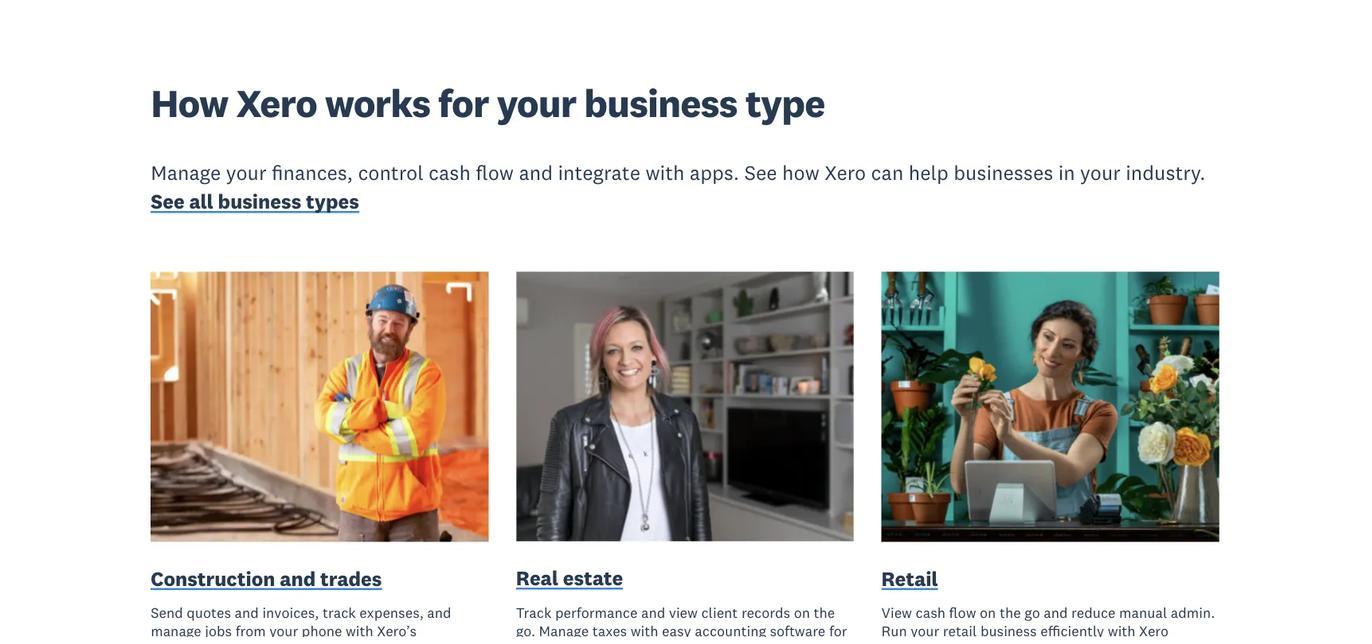 Task type: vqa. For each thing, say whether or not it's contained in the screenshot.


Task type: describe. For each thing, give the bounding box(es) containing it.
xero inside manage your finances, control cash flow and integrate with apps. see how xero can help businesses in your industry. see all business types
[[825, 160, 866, 185]]

trades
[[320, 566, 382, 591]]

manage
[[151, 622, 201, 637]]

construction
[[151, 566, 275, 591]]

view
[[669, 603, 698, 622]]

control
[[358, 160, 423, 185]]

admin.
[[1171, 604, 1215, 622]]

on inside view cash flow on the go and reduce manual admin. run your retail business efficiently with xer
[[980, 604, 996, 622]]

cash inside view cash flow on the go and reduce manual admin. run your retail business efficiently with xer
[[916, 604, 946, 622]]

performance
[[555, 603, 638, 622]]

how xero works for your business type
[[151, 78, 825, 127]]

help
[[909, 160, 949, 185]]

0 vertical spatial business
[[584, 78, 737, 127]]

and inside view cash flow on the go and reduce manual admin. run your retail business efficiently with xer
[[1044, 604, 1068, 622]]

business inside view cash flow on the go and reduce manual admin. run your retail business efficiently with xer
[[980, 622, 1037, 637]]

1 horizontal spatial see
[[744, 160, 777, 185]]

how
[[782, 160, 819, 185]]

manual
[[1119, 604, 1167, 622]]

view
[[881, 604, 912, 622]]

works
[[325, 78, 430, 127]]

construction and trades
[[151, 566, 382, 591]]

go
[[1024, 604, 1040, 622]]

expenses,
[[359, 604, 424, 622]]

and right jobs
[[235, 604, 259, 622]]

manage inside manage your finances, control cash flow and integrate with apps. see how xero can help businesses in your industry. see all business types
[[151, 160, 221, 185]]

easy
[[662, 622, 691, 637]]

the inside track performance and view client records on the go. manage taxes with easy accounting software fo
[[814, 603, 835, 622]]

quotes
[[187, 604, 231, 622]]

flow inside manage your finances, control cash flow and integrate with apps. see how xero can help businesses in your industry. see all business types
[[476, 160, 514, 185]]

retail link
[[881, 564, 938, 595]]

real estate link
[[516, 564, 623, 595]]

with inside send quotes and invoices, track expenses, and manage jobs from your phone with xero'
[[346, 622, 373, 637]]

manage your finances, control cash flow and integrate with apps. see how xero can help businesses in your industry. see all business types
[[151, 160, 1205, 214]]

run
[[881, 622, 907, 637]]

type
[[745, 78, 825, 127]]

estate
[[563, 566, 623, 591]]

apps.
[[690, 160, 739, 185]]

flow inside view cash flow on the go and reduce manual admin. run your retail business efficiently with xer
[[949, 604, 976, 622]]

businesses
[[954, 160, 1053, 185]]

manage inside track performance and view client records on the go. manage taxes with easy accounting software fo
[[539, 622, 589, 637]]

can
[[871, 160, 904, 185]]

jobs
[[205, 622, 232, 637]]

real estate
[[516, 566, 623, 591]]

retail
[[881, 566, 938, 591]]

send quotes and invoices, track expenses, and manage jobs from your phone with xero'
[[151, 604, 451, 637]]

records
[[741, 603, 790, 622]]

business inside manage your finances, control cash flow and integrate with apps. see how xero can help businesses in your industry. see all business types
[[218, 189, 301, 214]]



Task type: locate. For each thing, give the bounding box(es) containing it.
1 the from the left
[[814, 603, 835, 622]]

see left how
[[744, 160, 777, 185]]

the left go at bottom right
[[1000, 604, 1021, 622]]

phone
[[302, 622, 342, 637]]

1 vertical spatial xero
[[825, 160, 866, 185]]

and right expenses,
[[427, 604, 451, 622]]

0 horizontal spatial manage
[[151, 160, 221, 185]]

with inside manage your finances, control cash flow and integrate with apps. see how xero can help businesses in your industry. see all business types
[[645, 160, 685, 185]]

integrate
[[558, 160, 640, 185]]

1 horizontal spatial flow
[[949, 604, 976, 622]]

2 vertical spatial business
[[980, 622, 1037, 637]]

2 horizontal spatial business
[[980, 622, 1037, 637]]

cash inside manage your finances, control cash flow and integrate with apps. see how xero can help businesses in your industry. see all business types
[[429, 160, 471, 185]]

0 horizontal spatial business
[[218, 189, 301, 214]]

flow down how xero works for your business type
[[476, 160, 514, 185]]

see
[[744, 160, 777, 185], [151, 189, 185, 214]]

see left all in the left top of the page
[[151, 189, 185, 214]]

0 vertical spatial xero
[[236, 78, 317, 127]]

cash
[[429, 160, 471, 185], [916, 604, 946, 622]]

business
[[584, 78, 737, 127], [218, 189, 301, 214], [980, 622, 1037, 637]]

2 on from the left
[[980, 604, 996, 622]]

0 horizontal spatial on
[[794, 603, 810, 622]]

the right records
[[814, 603, 835, 622]]

with
[[645, 160, 685, 185], [631, 622, 658, 637], [346, 622, 373, 637], [1108, 622, 1135, 637]]

1 vertical spatial manage
[[539, 622, 589, 637]]

1 vertical spatial business
[[218, 189, 301, 214]]

on right records
[[794, 603, 810, 622]]

1 horizontal spatial business
[[584, 78, 737, 127]]

and right go at bottom right
[[1044, 604, 1068, 622]]

0 vertical spatial flow
[[476, 160, 514, 185]]

1 vertical spatial cash
[[916, 604, 946, 622]]

software
[[770, 622, 825, 637]]

taxes
[[592, 622, 627, 637]]

track performance and view client records on the go. manage taxes with easy accounting software fo
[[516, 603, 847, 637]]

cash right view
[[916, 604, 946, 622]]

accounting
[[695, 622, 766, 637]]

view cash flow on the go and reduce manual admin. run your retail business efficiently with xer
[[881, 604, 1215, 637]]

types
[[306, 189, 359, 214]]

1 horizontal spatial on
[[980, 604, 996, 622]]

1 horizontal spatial the
[[1000, 604, 1021, 622]]

industry.
[[1126, 160, 1205, 185]]

with inside track performance and view client records on the go. manage taxes with easy accounting software fo
[[631, 622, 658, 637]]

from
[[236, 622, 266, 637]]

all
[[189, 189, 213, 214]]

your inside send quotes and invoices, track expenses, and manage jobs from your phone with xero'
[[269, 622, 298, 637]]

client
[[701, 603, 738, 622]]

on
[[794, 603, 810, 622], [980, 604, 996, 622]]

finances,
[[272, 160, 353, 185]]

1 on from the left
[[794, 603, 810, 622]]

with left easy
[[631, 622, 658, 637]]

2 the from the left
[[1000, 604, 1021, 622]]

go.
[[516, 622, 535, 637]]

and inside manage your finances, control cash flow and integrate with apps. see how xero can help businesses in your industry. see all business types
[[519, 160, 553, 185]]

your right for
[[497, 78, 576, 127]]

track
[[516, 603, 551, 622]]

with left apps.
[[645, 160, 685, 185]]

with inside view cash flow on the go and reduce manual admin. run your retail business efficiently with xer
[[1108, 622, 1135, 637]]

cash right control
[[429, 160, 471, 185]]

manage up all in the left top of the page
[[151, 160, 221, 185]]

0 horizontal spatial see
[[151, 189, 185, 214]]

manage
[[151, 160, 221, 185], [539, 622, 589, 637]]

send
[[151, 604, 183, 622]]

0 horizontal spatial the
[[814, 603, 835, 622]]

and left view
[[641, 603, 665, 622]]

your right 'in'
[[1080, 160, 1121, 185]]

0 vertical spatial manage
[[151, 160, 221, 185]]

the inside view cash flow on the go and reduce manual admin. run your retail business efficiently with xer
[[1000, 604, 1021, 622]]

flow
[[476, 160, 514, 185], [949, 604, 976, 622]]

see all business types link
[[151, 189, 359, 218]]

0 vertical spatial see
[[744, 160, 777, 185]]

manage right go.
[[539, 622, 589, 637]]

and inside 'link'
[[280, 566, 316, 591]]

construction and trades link
[[151, 564, 382, 595]]

the
[[814, 603, 835, 622], [1000, 604, 1021, 622]]

with right efficiently
[[1108, 622, 1135, 637]]

and
[[519, 160, 553, 185], [280, 566, 316, 591], [641, 603, 665, 622], [235, 604, 259, 622], [427, 604, 451, 622], [1044, 604, 1068, 622]]

for
[[438, 78, 489, 127]]

your right run
[[911, 622, 939, 637]]

xero up finances,
[[236, 78, 317, 127]]

with right phone
[[346, 622, 373, 637]]

in
[[1058, 160, 1075, 185]]

and left integrate
[[519, 160, 553, 185]]

retail
[[943, 622, 977, 637]]

0 horizontal spatial cash
[[429, 160, 471, 185]]

on inside track performance and view client records on the go. manage taxes with easy accounting software fo
[[794, 603, 810, 622]]

real
[[516, 566, 558, 591]]

1 horizontal spatial cash
[[916, 604, 946, 622]]

reduce
[[1071, 604, 1116, 622]]

flow right view
[[949, 604, 976, 622]]

xero
[[236, 78, 317, 127], [825, 160, 866, 185]]

0 horizontal spatial xero
[[236, 78, 317, 127]]

and up invoices,
[[280, 566, 316, 591]]

how
[[151, 78, 228, 127]]

0 horizontal spatial flow
[[476, 160, 514, 185]]

on right retail
[[980, 604, 996, 622]]

your inside view cash flow on the go and reduce manual admin. run your retail business efficiently with xer
[[911, 622, 939, 637]]

1 vertical spatial see
[[151, 189, 185, 214]]

1 horizontal spatial manage
[[539, 622, 589, 637]]

0 vertical spatial cash
[[429, 160, 471, 185]]

track
[[323, 604, 356, 622]]

your
[[497, 78, 576, 127], [226, 160, 266, 185], [1080, 160, 1121, 185], [269, 622, 298, 637], [911, 622, 939, 637]]

your up see all business types link
[[226, 160, 266, 185]]

xero left can
[[825, 160, 866, 185]]

your right from
[[269, 622, 298, 637]]

1 horizontal spatial xero
[[825, 160, 866, 185]]

efficiently
[[1040, 622, 1104, 637]]

and inside track performance and view client records on the go. manage taxes with easy accounting software fo
[[641, 603, 665, 622]]

invoices,
[[262, 604, 319, 622]]

1 vertical spatial flow
[[949, 604, 976, 622]]



